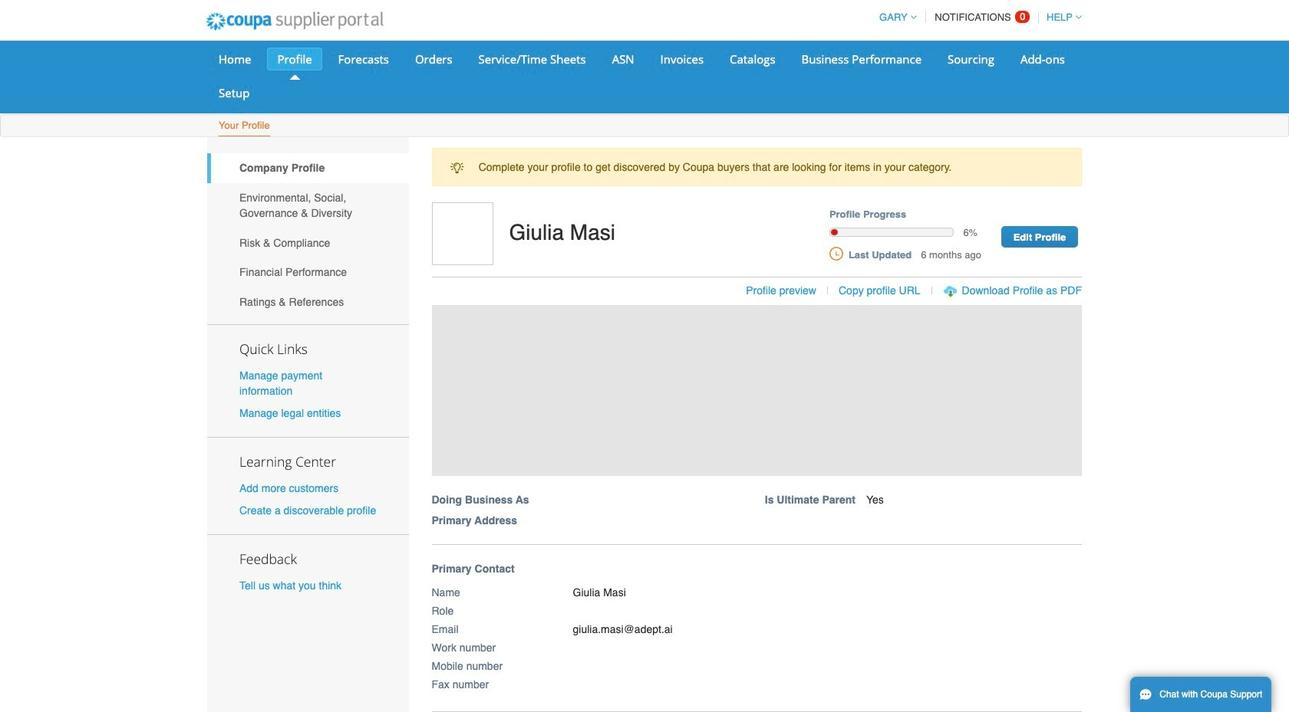 Task type: describe. For each thing, give the bounding box(es) containing it.
coupa supplier portal image
[[196, 2, 393, 41]]



Task type: vqa. For each thing, say whether or not it's contained in the screenshot.
Risk & Compliance
no



Task type: locate. For each thing, give the bounding box(es) containing it.
background image
[[432, 305, 1082, 476]]

banner
[[426, 203, 1098, 545]]

navigation
[[873, 2, 1082, 32]]

alert
[[432, 148, 1082, 187]]

giulia masi image
[[432, 203, 493, 266]]



